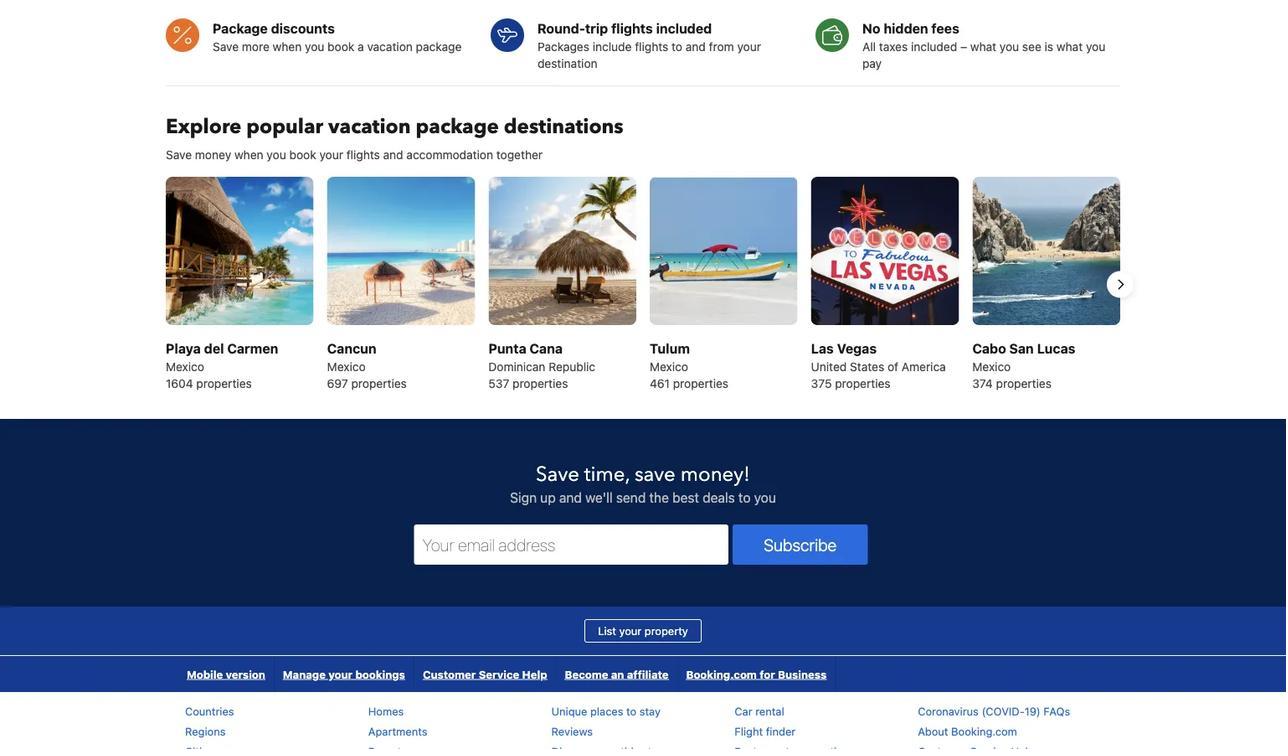 Task type: describe. For each thing, give the bounding box(es) containing it.
finder
[[766, 725, 796, 738]]

537
[[489, 377, 510, 391]]

customer service help link
[[415, 656, 556, 692]]

461
[[650, 377, 670, 391]]

your inside list your property 'link'
[[620, 625, 642, 637]]

punta cana dominican republic 537 properties
[[489, 341, 596, 391]]

properties inside punta cana dominican republic 537 properties
[[513, 377, 568, 391]]

reviews
[[552, 725, 593, 738]]

book inside package discounts save more when you book a vacation package
[[328, 40, 355, 54]]

send
[[617, 490, 646, 506]]

subscribe
[[764, 535, 837, 554]]

explore popular vacation package destinations region
[[152, 177, 1134, 392]]

vegas
[[837, 341, 877, 357]]

properties inside playa del carmen mexico 1604 properties
[[196, 377, 252, 391]]

see
[[1023, 40, 1042, 54]]

properties inside the cabo san lucas mexico 374 properties
[[997, 377, 1052, 391]]

your inside manage your bookings link
[[329, 668, 353, 681]]

coronavirus
[[918, 705, 979, 718]]

list your property
[[598, 625, 689, 637]]

carmen
[[227, 341, 278, 357]]

mexico inside tulum mexico 461 properties
[[650, 360, 689, 374]]

–
[[961, 40, 968, 54]]

375
[[812, 377, 832, 391]]

374
[[973, 377, 994, 391]]

from
[[709, 40, 735, 54]]

apartments
[[368, 725, 428, 738]]

save inside save time, save money! sign up and we'll send the best deals to you
[[536, 461, 580, 488]]

cana
[[530, 341, 563, 357]]

cabo
[[973, 341, 1007, 357]]

america
[[902, 360, 947, 374]]

packages
[[538, 40, 590, 54]]

pay
[[863, 57, 882, 71]]

flight finder link
[[735, 725, 796, 738]]

round-
[[538, 21, 586, 37]]

time,
[[585, 461, 630, 488]]

faqs
[[1044, 705, 1071, 718]]

navigation inside the save time, save money! footer
[[178, 656, 836, 692]]

money
[[195, 148, 231, 162]]

manage
[[283, 668, 326, 681]]

countries regions
[[185, 705, 234, 738]]

vacation inside explore popular vacation package destinations save money when you book your flights and accommodation together
[[328, 113, 411, 141]]

package inside package discounts save more when you book a vacation package
[[416, 40, 462, 54]]

stay
[[640, 705, 661, 718]]

tulum mexico 461 properties
[[650, 341, 729, 391]]

explore
[[166, 113, 242, 141]]

property
[[645, 625, 689, 637]]

mexico inside the cabo san lucas mexico 374 properties
[[973, 360, 1012, 374]]

an
[[611, 668, 625, 681]]

hidden
[[884, 21, 929, 37]]

apartments link
[[368, 725, 428, 738]]

manage your bookings
[[283, 668, 405, 681]]

more
[[242, 40, 270, 54]]

become an affiliate link
[[557, 656, 677, 692]]

included inside no hidden fees all taxes included – what you see is what you pay
[[912, 40, 958, 54]]

rental
[[756, 705, 785, 718]]

a
[[358, 40, 364, 54]]

no
[[863, 21, 881, 37]]

car
[[735, 705, 753, 718]]

1604
[[166, 377, 193, 391]]

customer service help
[[423, 668, 548, 681]]

your inside round-trip flights included packages include flights to and from your destination
[[738, 40, 762, 54]]

deals
[[703, 490, 735, 506]]

and inside save time, save money! sign up and we'll send the best deals to you
[[560, 490, 582, 506]]

1 what from the left
[[971, 40, 997, 54]]

mexico inside playa del carmen mexico 1604 properties
[[166, 360, 204, 374]]

19)
[[1025, 705, 1041, 718]]

regions
[[185, 725, 226, 738]]

manage your bookings link
[[275, 656, 414, 692]]

best
[[673, 490, 700, 506]]

bookings
[[356, 668, 405, 681]]

list
[[598, 625, 617, 637]]

you left see
[[1000, 40, 1020, 54]]

your inside explore popular vacation package destinations save money when you book your flights and accommodation together
[[320, 148, 343, 162]]

save
[[635, 461, 676, 488]]

unique places to stay reviews
[[552, 705, 661, 738]]

about
[[918, 725, 949, 738]]

of
[[888, 360, 899, 374]]

punta
[[489, 341, 527, 357]]

to inside round-trip flights included packages include flights to and from your destination
[[672, 40, 683, 54]]

dominican
[[489, 360, 546, 374]]

properties inside cancun mexico 697 properties
[[351, 377, 407, 391]]



Task type: locate. For each thing, give the bounding box(es) containing it.
0 horizontal spatial booking.com
[[687, 668, 757, 681]]

1 vertical spatial booking.com
[[952, 725, 1018, 738]]

properties inside tulum mexico 461 properties
[[673, 377, 729, 391]]

taxes
[[880, 40, 908, 54]]

booking.com down coronavirus (covid-19) faqs link
[[952, 725, 1018, 738]]

popular
[[247, 113, 323, 141]]

explore popular vacation package destinations save money when you book your flights and accommodation together
[[166, 113, 624, 162]]

properties inside las vegas united states of america 375 properties
[[836, 377, 891, 391]]

you inside save time, save money! sign up and we'll send the best deals to you
[[755, 490, 777, 506]]

all
[[863, 40, 876, 54]]

no hidden fees all taxes included – what you see is what you pay
[[863, 21, 1106, 71]]

1 properties from the left
[[196, 377, 252, 391]]

you right the deals
[[755, 490, 777, 506]]

properties down states
[[836, 377, 891, 391]]

2 horizontal spatial save
[[536, 461, 580, 488]]

what
[[971, 40, 997, 54], [1057, 40, 1083, 54]]

book inside explore popular vacation package destinations save money when you book your flights and accommodation together
[[289, 148, 316, 162]]

next image
[[1111, 275, 1131, 295]]

2 vertical spatial and
[[560, 490, 582, 506]]

del
[[204, 341, 224, 357]]

your right list
[[620, 625, 642, 637]]

1 vertical spatial to
[[739, 490, 751, 506]]

0 vertical spatial to
[[672, 40, 683, 54]]

round-trip flights included packages include flights to and from your destination
[[538, 21, 762, 71]]

1 horizontal spatial book
[[328, 40, 355, 54]]

regions link
[[185, 725, 226, 738]]

vacation inside package discounts save more when you book a vacation package
[[367, 40, 413, 54]]

0 horizontal spatial book
[[289, 148, 316, 162]]

include
[[593, 40, 632, 54]]

destinations
[[504, 113, 624, 141]]

coronavirus (covid-19) faqs about booking.com
[[918, 705, 1071, 738]]

mexico up '1604'
[[166, 360, 204, 374]]

1 horizontal spatial booking.com
[[952, 725, 1018, 738]]

customer
[[423, 668, 476, 681]]

you inside package discounts save more when you book a vacation package
[[305, 40, 325, 54]]

playa del carmen mexico 1604 properties
[[166, 341, 278, 391]]

1 horizontal spatial included
[[912, 40, 958, 54]]

trip
[[586, 21, 608, 37]]

places
[[591, 705, 624, 718]]

1 vertical spatial book
[[289, 148, 316, 162]]

homes link
[[368, 705, 404, 718]]

2 properties from the left
[[351, 377, 407, 391]]

discounts
[[271, 21, 335, 37]]

booking.com for business
[[687, 668, 827, 681]]

you inside explore popular vacation package destinations save money when you book your flights and accommodation together
[[267, 148, 286, 162]]

when right money
[[235, 148, 264, 162]]

save inside explore popular vacation package destinations save money when you book your flights and accommodation together
[[166, 148, 192, 162]]

what right –
[[971, 40, 997, 54]]

unique
[[552, 705, 588, 718]]

mexico down the tulum
[[650, 360, 689, 374]]

subscribe button
[[733, 525, 868, 565]]

to right the deals
[[739, 490, 751, 506]]

1 package from the top
[[416, 40, 462, 54]]

1 vertical spatial save
[[166, 148, 192, 162]]

book left a
[[328, 40, 355, 54]]

booking.com for business link
[[678, 656, 836, 692]]

mexico inside cancun mexico 697 properties
[[327, 360, 366, 374]]

save time, save money! footer
[[0, 419, 1287, 749]]

flights inside explore popular vacation package destinations save money when you book your flights and accommodation together
[[347, 148, 380, 162]]

1 vertical spatial and
[[383, 148, 404, 162]]

service
[[479, 668, 520, 681]]

697
[[327, 377, 348, 391]]

car rental link
[[735, 705, 785, 718]]

countries
[[185, 705, 234, 718]]

0 horizontal spatial what
[[971, 40, 997, 54]]

booking.com inside coronavirus (covid-19) faqs about booking.com
[[952, 725, 1018, 738]]

version
[[226, 668, 266, 681]]

0 horizontal spatial included
[[656, 21, 712, 37]]

to
[[672, 40, 683, 54], [739, 490, 751, 506], [627, 705, 637, 718]]

included down fees
[[912, 40, 958, 54]]

0 horizontal spatial to
[[627, 705, 637, 718]]

is
[[1045, 40, 1054, 54]]

cancun
[[327, 341, 377, 357]]

lucas
[[1038, 341, 1076, 357]]

navigation containing mobile version
[[178, 656, 836, 692]]

and left the "accommodation"
[[383, 148, 404, 162]]

and inside explore popular vacation package destinations save money when you book your flights and accommodation together
[[383, 148, 404, 162]]

1 horizontal spatial what
[[1057, 40, 1083, 54]]

5 properties from the left
[[836, 377, 891, 391]]

1 horizontal spatial and
[[560, 490, 582, 506]]

homes apartments
[[368, 705, 428, 738]]

1 vertical spatial vacation
[[328, 113, 411, 141]]

6 properties from the left
[[997, 377, 1052, 391]]

0 horizontal spatial and
[[383, 148, 404, 162]]

0 vertical spatial flights
[[612, 21, 653, 37]]

mobile version
[[187, 668, 266, 681]]

package
[[213, 21, 268, 37]]

fees
[[932, 21, 960, 37]]

package right a
[[416, 40, 462, 54]]

your down popular
[[320, 148, 343, 162]]

vacation down a
[[328, 113, 411, 141]]

sign
[[510, 490, 537, 506]]

and inside round-trip flights included packages include flights to and from your destination
[[686, 40, 706, 54]]

flight
[[735, 725, 763, 738]]

save
[[213, 40, 239, 54], [166, 148, 192, 162], [536, 461, 580, 488]]

and right up
[[560, 490, 582, 506]]

and left from
[[686, 40, 706, 54]]

0 vertical spatial package
[[416, 40, 462, 54]]

together
[[497, 148, 543, 162]]

1 vertical spatial package
[[416, 113, 499, 141]]

0 vertical spatial save
[[213, 40, 239, 54]]

unique places to stay link
[[552, 705, 661, 718]]

save down package
[[213, 40, 239, 54]]

2 horizontal spatial to
[[739, 490, 751, 506]]

0 horizontal spatial save
[[166, 148, 192, 162]]

1 horizontal spatial when
[[273, 40, 302, 54]]

countries link
[[185, 705, 234, 718]]

2 mexico from the left
[[327, 360, 366, 374]]

properties down 'dominican'
[[513, 377, 568, 391]]

mexico up the 697
[[327, 360, 366, 374]]

properties right the 697
[[351, 377, 407, 391]]

book down popular
[[289, 148, 316, 162]]

1 vertical spatial when
[[235, 148, 264, 162]]

your right manage
[[329, 668, 353, 681]]

destination
[[538, 57, 598, 71]]

what right is at the right
[[1057, 40, 1083, 54]]

package inside explore popular vacation package destinations save money when you book your flights and accommodation together
[[416, 113, 499, 141]]

when down discounts in the left of the page
[[273, 40, 302, 54]]

0 horizontal spatial when
[[235, 148, 264, 162]]

you right is at the right
[[1087, 40, 1106, 54]]

0 vertical spatial book
[[328, 40, 355, 54]]

accommodation
[[407, 148, 494, 162]]

flights
[[612, 21, 653, 37], [635, 40, 669, 54], [347, 148, 380, 162]]

package up the "accommodation"
[[416, 113, 499, 141]]

2 vertical spatial to
[[627, 705, 637, 718]]

booking.com up car
[[687, 668, 757, 681]]

properties down san
[[997, 377, 1052, 391]]

0 vertical spatial vacation
[[367, 40, 413, 54]]

when inside explore popular vacation package destinations save money when you book your flights and accommodation together
[[235, 148, 264, 162]]

2 vertical spatial flights
[[347, 148, 380, 162]]

cabo san lucas mexico 374 properties
[[973, 341, 1076, 391]]

san
[[1010, 341, 1035, 357]]

booking.com inside navigation
[[687, 668, 757, 681]]

2 package from the top
[[416, 113, 499, 141]]

package discounts save more when you book a vacation package
[[213, 21, 462, 54]]

cancun mexico 697 properties
[[327, 341, 407, 391]]

1 vertical spatial included
[[912, 40, 958, 54]]

your right from
[[738, 40, 762, 54]]

navigation
[[178, 656, 836, 692]]

4 mexico from the left
[[973, 360, 1012, 374]]

0 vertical spatial and
[[686, 40, 706, 54]]

save left money
[[166, 148, 192, 162]]

coronavirus (covid-19) faqs link
[[918, 705, 1071, 718]]

you down discounts in the left of the page
[[305, 40, 325, 54]]

1 vertical spatial flights
[[635, 40, 669, 54]]

the
[[650, 490, 669, 506]]

2 horizontal spatial and
[[686, 40, 706, 54]]

4 properties from the left
[[673, 377, 729, 391]]

1 mexico from the left
[[166, 360, 204, 374]]

become an affiliate
[[565, 668, 669, 681]]

reviews link
[[552, 725, 593, 738]]

to left from
[[672, 40, 683, 54]]

mobile
[[187, 668, 223, 681]]

0 vertical spatial included
[[656, 21, 712, 37]]

3 mexico from the left
[[650, 360, 689, 374]]

states
[[850, 360, 885, 374]]

2 what from the left
[[1057, 40, 1083, 54]]

properties right 461
[[673, 377, 729, 391]]

help
[[522, 668, 548, 681]]

homes
[[368, 705, 404, 718]]

2 vertical spatial save
[[536, 461, 580, 488]]

to inside unique places to stay reviews
[[627, 705, 637, 718]]

1 horizontal spatial to
[[672, 40, 683, 54]]

save inside package discounts save more when you book a vacation package
[[213, 40, 239, 54]]

included inside round-trip flights included packages include flights to and from your destination
[[656, 21, 712, 37]]

affiliate
[[627, 668, 669, 681]]

when inside package discounts save more when you book a vacation package
[[273, 40, 302, 54]]

playa
[[166, 341, 201, 357]]

about booking.com link
[[918, 725, 1018, 738]]

money!
[[681, 461, 751, 488]]

3 properties from the left
[[513, 377, 568, 391]]

vacation right a
[[367, 40, 413, 54]]

0 vertical spatial booking.com
[[687, 668, 757, 681]]

we'll
[[586, 490, 613, 506]]

united
[[812, 360, 847, 374]]

las
[[812, 341, 834, 357]]

book
[[328, 40, 355, 54], [289, 148, 316, 162]]

0 vertical spatial when
[[273, 40, 302, 54]]

republic
[[549, 360, 596, 374]]

included up from
[[656, 21, 712, 37]]

become
[[565, 668, 609, 681]]

car rental flight finder
[[735, 705, 796, 738]]

to left the stay
[[627, 705, 637, 718]]

included
[[656, 21, 712, 37], [912, 40, 958, 54]]

list your property link
[[585, 619, 702, 643]]

to inside save time, save money! sign up and we'll send the best deals to you
[[739, 490, 751, 506]]

1 horizontal spatial save
[[213, 40, 239, 54]]

you down popular
[[267, 148, 286, 162]]

properties down the del
[[196, 377, 252, 391]]

mobile version link
[[178, 656, 274, 692]]

mexico down cabo
[[973, 360, 1012, 374]]

Your email address email field
[[414, 525, 729, 565]]

up
[[541, 490, 556, 506]]

mexico
[[166, 360, 204, 374], [327, 360, 366, 374], [650, 360, 689, 374], [973, 360, 1012, 374]]

save up up
[[536, 461, 580, 488]]



Task type: vqa. For each thing, say whether or not it's contained in the screenshot.
'Mobile version'
yes



